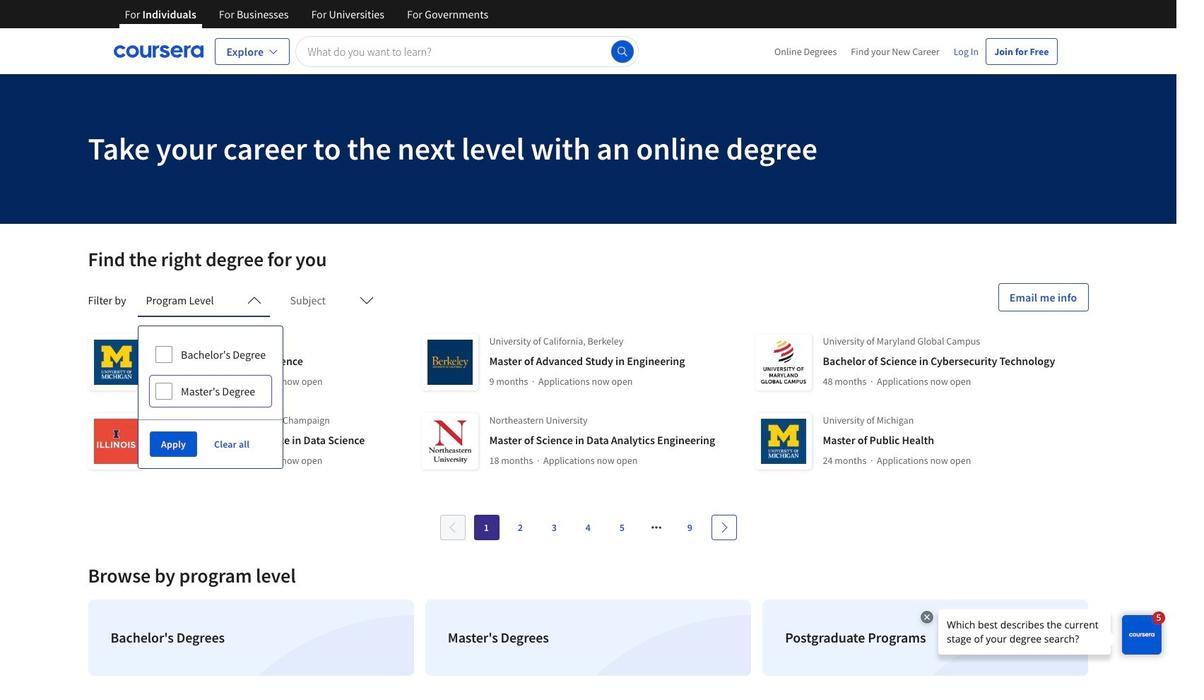 Task type: describe. For each thing, give the bounding box(es) containing it.
university of california, berkeley image
[[422, 334, 478, 391]]

actions toolbar
[[139, 420, 283, 469]]

northeastern university image
[[422, 414, 478, 470]]

1 horizontal spatial university of michigan image
[[755, 414, 812, 470]]

coursera image
[[113, 40, 203, 63]]

university of illinois at urbana-champaign image
[[88, 414, 144, 470]]

go to next page image
[[719, 522, 730, 534]]



Task type: locate. For each thing, give the bounding box(es) containing it.
None search field
[[296, 36, 639, 67]]

0 horizontal spatial university of michigan image
[[88, 334, 145, 391]]

options list list box
[[139, 327, 283, 420]]

1 vertical spatial university of michigan image
[[755, 414, 812, 470]]

list
[[82, 595, 1095, 681]]

0 vertical spatial university of michigan image
[[88, 334, 145, 391]]

university of michigan image
[[88, 334, 145, 391], [755, 414, 812, 470]]

banner navigation
[[113, 0, 500, 39]]

university of maryland global campus image
[[755, 334, 812, 391]]



Task type: vqa. For each thing, say whether or not it's contained in the screenshot.
list
yes



